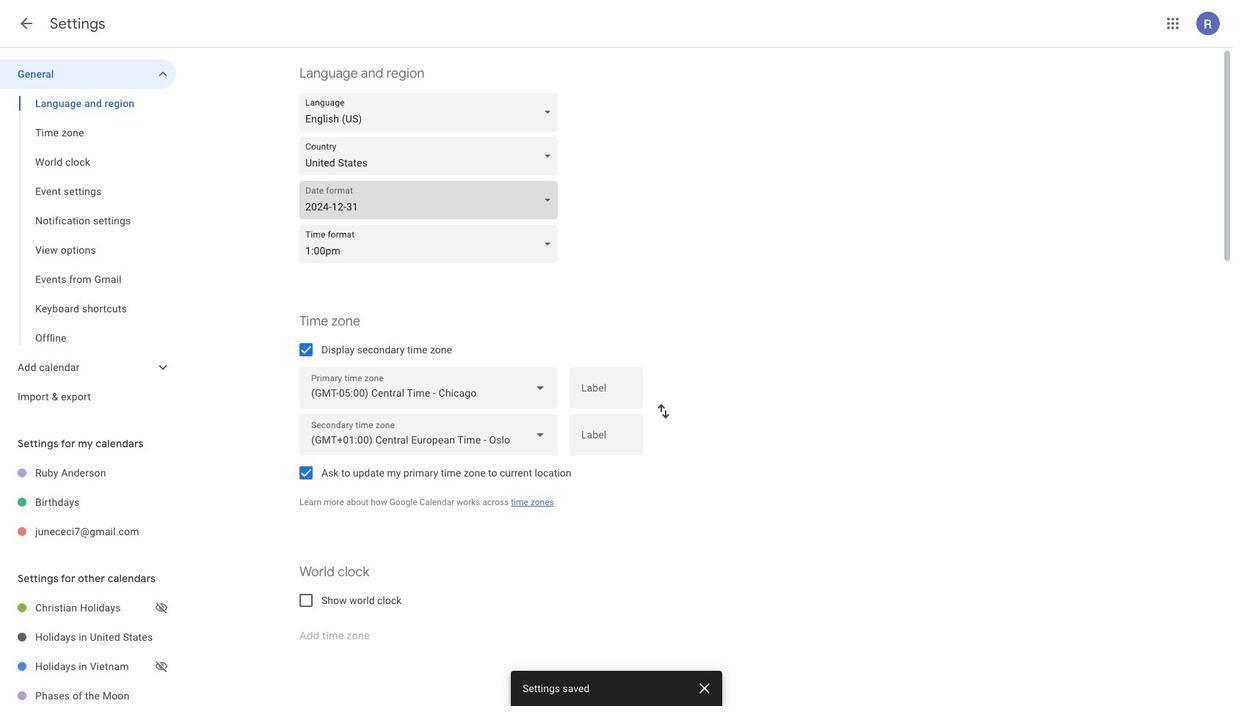 Task type: vqa. For each thing, say whether or not it's contained in the screenshot.
eloise vanian tree item
no



Task type: describe. For each thing, give the bounding box(es) containing it.
christian holidays tree item
[[0, 594, 176, 623]]

phases of the moon tree item
[[0, 682, 176, 707]]

birthdays tree item
[[0, 488, 176, 517]]

swap time zones image
[[655, 403, 672, 421]]

Label for secondary time zone. text field
[[581, 430, 631, 451]]



Task type: locate. For each thing, give the bounding box(es) containing it.
1 vertical spatial tree
[[0, 459, 176, 547]]

ruby anderson tree item
[[0, 459, 176, 488]]

2 tree from the top
[[0, 459, 176, 547]]

2 vertical spatial tree
[[0, 594, 176, 707]]

junececi7@gmail.com tree item
[[0, 517, 176, 547]]

heading
[[50, 15, 106, 33]]

group
[[0, 89, 176, 353]]

1 tree from the top
[[0, 59, 176, 412]]

tree
[[0, 59, 176, 412], [0, 459, 176, 547], [0, 594, 176, 707]]

Label for primary time zone. text field
[[581, 383, 631, 404]]

holidays in vietnam tree item
[[0, 652, 176, 682]]

general tree item
[[0, 59, 176, 89]]

0 vertical spatial tree
[[0, 59, 176, 412]]

None field
[[299, 93, 564, 131], [299, 137, 564, 175], [299, 181, 564, 219], [299, 225, 564, 263], [299, 368, 558, 409], [299, 415, 558, 456], [299, 93, 564, 131], [299, 137, 564, 175], [299, 181, 564, 219], [299, 225, 564, 263], [299, 368, 558, 409], [299, 415, 558, 456]]

go back image
[[18, 15, 35, 32]]

3 tree from the top
[[0, 594, 176, 707]]

holidays in united states tree item
[[0, 623, 176, 652]]



